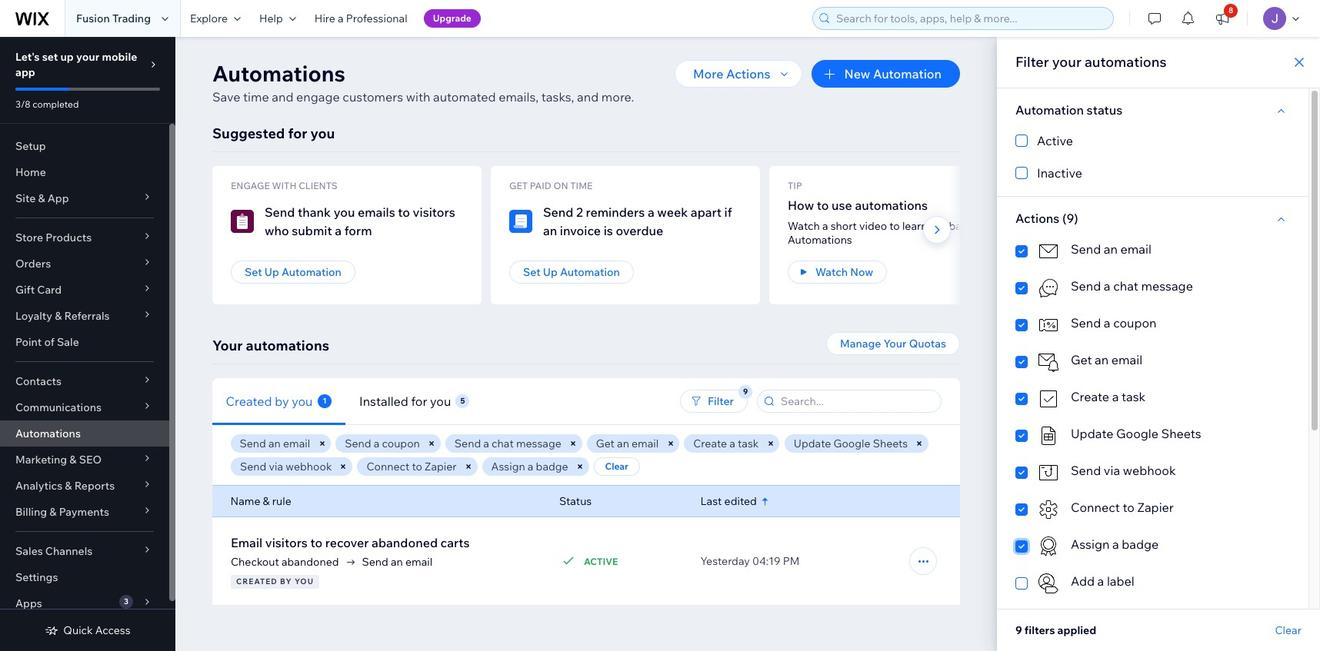 Task type: describe. For each thing, give the bounding box(es) containing it.
fusion
[[76, 12, 110, 25]]

explore
[[190, 12, 228, 25]]

clear for left the clear button
[[605, 461, 628, 472]]

0 horizontal spatial clear button
[[594, 458, 640, 476]]

time
[[243, 89, 269, 105]]

your automations
[[212, 337, 329, 355]]

get
[[509, 180, 528, 192]]

video
[[859, 219, 887, 233]]

completed
[[33, 98, 79, 110]]

actions inside more actions dropdown button
[[726, 66, 771, 82]]

to left recover
[[310, 536, 322, 551]]

point
[[15, 335, 42, 349]]

paid
[[530, 180, 551, 192]]

1 horizontal spatial send an email
[[362, 556, 433, 569]]

automated
[[433, 89, 496, 105]]

send inside checkbox
[[1071, 279, 1101, 294]]

0 horizontal spatial get
[[597, 437, 615, 451]]

more actions
[[693, 66, 771, 82]]

a inside send thank you emails to visitors who submit a form
[[335, 223, 342, 239]]

0 vertical spatial badge
[[536, 460, 568, 474]]

active
[[1037, 133, 1073, 148]]

badge inside option
[[1122, 537, 1159, 552]]

an inside "send 2 reminders a week apart if an invoice is overdue"
[[543, 223, 557, 239]]

automations inside tip how to use automations watch a short video to learn the basics of wix automations
[[788, 233, 852, 247]]

sale
[[57, 335, 79, 349]]

0 horizontal spatial send a chat message
[[455, 437, 562, 451]]

form
[[344, 223, 372, 239]]

suggested
[[212, 125, 285, 142]]

hire a professional
[[315, 12, 408, 25]]

site
[[15, 192, 36, 205]]

mobile
[[102, 50, 137, 64]]

to inside send thank you emails to visitors who submit a form
[[398, 205, 410, 220]]

loyalty & referrals
[[15, 309, 110, 323]]

Add a label checkbox
[[1016, 572, 1290, 596]]

send inside "send 2 reminders a week apart if an invoice is overdue"
[[543, 205, 574, 220]]

3/8
[[15, 98, 30, 110]]

category image for add a label
[[1037, 572, 1060, 596]]

rule
[[273, 495, 292, 509]]

learn
[[902, 219, 928, 233]]

3/8 completed
[[15, 98, 79, 110]]

carts
[[441, 536, 470, 551]]

let's
[[15, 50, 40, 64]]

quick
[[63, 624, 93, 638]]

reminders
[[586, 205, 645, 220]]

fusion trading
[[76, 12, 151, 25]]

google inside checkbox
[[1116, 426, 1159, 442]]

1 your from the left
[[212, 337, 243, 355]]

up
[[60, 50, 74, 64]]

0 horizontal spatial google
[[834, 437, 871, 451]]

setup
[[15, 139, 46, 153]]

up for send 2 reminders a week apart if an invoice is overdue
[[543, 265, 558, 279]]

loyalty & referrals button
[[0, 303, 169, 329]]

you for send
[[334, 205, 355, 220]]

3
[[124, 597, 128, 607]]

store products
[[15, 231, 92, 245]]

more
[[693, 66, 724, 82]]

0 horizontal spatial create a task
[[694, 437, 759, 451]]

engage with clients
[[231, 180, 338, 192]]

add
[[1071, 574, 1095, 589]]

category image for update google sheets
[[1037, 425, 1060, 448]]

setup link
[[0, 133, 169, 159]]

actions (9)
[[1016, 211, 1078, 226]]

automation down 'submit'
[[282, 265, 342, 279]]

analytics & reports button
[[0, 473, 169, 499]]

Send an email checkbox
[[1016, 240, 1290, 263]]

more.
[[602, 89, 634, 105]]

category image for send thank you emails to visitors who submit a form
[[231, 210, 254, 233]]

category image for get an email
[[1037, 351, 1060, 374]]

if
[[724, 205, 732, 220]]

professional
[[346, 12, 408, 25]]

wix
[[996, 219, 1014, 233]]

a inside checkbox
[[1104, 279, 1111, 294]]

seo
[[79, 453, 102, 467]]

automation down invoice
[[560, 265, 620, 279]]

to left 'use'
[[817, 198, 829, 213]]

watch inside tip how to use automations watch a short video to learn the basics of wix automations
[[788, 219, 820, 233]]

0 horizontal spatial connect
[[367, 460, 410, 474]]

2 vertical spatial automations
[[246, 337, 329, 355]]

you
[[295, 577, 314, 587]]

0 vertical spatial connect to zapier
[[367, 460, 457, 474]]

on
[[554, 180, 568, 192]]

0 horizontal spatial get an email
[[597, 437, 659, 451]]

manage your quotas button
[[826, 332, 960, 355]]

quick access button
[[45, 624, 131, 638]]

tip
[[788, 180, 802, 192]]

marketing
[[15, 453, 67, 467]]

category image for send a coupon
[[1037, 314, 1060, 337]]

category image for send an email
[[1037, 240, 1060, 263]]

analytics & reports
[[15, 479, 115, 493]]

0 horizontal spatial chat
[[492, 437, 514, 451]]

to inside connect to zapier checkbox
[[1123, 500, 1135, 515]]

sidebar element
[[0, 37, 175, 652]]

filter for filter
[[708, 395, 734, 409]]

orders button
[[0, 251, 169, 277]]

of inside tip how to use automations watch a short video to learn the basics of wix automations
[[983, 219, 993, 233]]

& for billing
[[49, 505, 57, 519]]

1 horizontal spatial actions
[[1016, 211, 1060, 226]]

filter button
[[680, 390, 748, 413]]

& for site
[[38, 192, 45, 205]]

invoice
[[560, 223, 601, 239]]

Create a task checkbox
[[1016, 388, 1290, 411]]

automations link
[[0, 421, 169, 447]]

0 horizontal spatial send via webhook
[[240, 460, 332, 474]]

upgrade
[[433, 12, 472, 24]]

Send via webhook checkbox
[[1016, 462, 1290, 485]]

via inside checkbox
[[1104, 463, 1120, 479]]

0 horizontal spatial sheets
[[873, 437, 908, 451]]

store
[[15, 231, 43, 245]]

checkout abandoned
[[231, 556, 339, 569]]

thank
[[298, 205, 331, 220]]

Send a coupon checkbox
[[1016, 314, 1290, 337]]

set up automation for submit
[[245, 265, 342, 279]]

connect to zapier inside checkbox
[[1071, 500, 1174, 515]]

1 vertical spatial coupon
[[382, 437, 420, 451]]

edited
[[724, 495, 757, 509]]

2 and from the left
[[577, 89, 599, 105]]

yesterday
[[701, 555, 750, 569]]

clear for the bottom the clear button
[[1275, 624, 1302, 638]]

coupon inside checkbox
[[1113, 315, 1157, 331]]

0 horizontal spatial send a coupon
[[345, 437, 420, 451]]

point of sale
[[15, 335, 79, 349]]

a inside "send 2 reminders a week apart if an invoice is overdue"
[[648, 205, 655, 220]]

email inside checkbox
[[1112, 352, 1143, 368]]

is
[[604, 223, 613, 239]]

send an email inside checkbox
[[1071, 242, 1152, 257]]

trading
[[112, 12, 151, 25]]

name
[[231, 495, 261, 509]]

set
[[42, 50, 58, 64]]

active
[[584, 556, 618, 567]]

apart
[[691, 205, 722, 220]]

status
[[559, 495, 592, 509]]

sales channels button
[[0, 539, 169, 565]]

& for marketing
[[69, 453, 77, 467]]

you for created
[[292, 394, 313, 409]]

0 horizontal spatial visitors
[[265, 536, 308, 551]]

apps
[[15, 597, 42, 611]]

contacts button
[[0, 369, 169, 395]]

get inside get an email checkbox
[[1071, 352, 1092, 368]]

loyalty
[[15, 309, 52, 323]]

an inside checkbox
[[1095, 352, 1109, 368]]

set up automation button for an
[[509, 261, 634, 284]]

0 horizontal spatial via
[[269, 460, 283, 474]]

by
[[280, 577, 292, 587]]

Search for tools, apps, help & more... field
[[832, 8, 1109, 29]]

hire
[[315, 12, 335, 25]]

automations for automations save time and engage customers with automated emails, tasks, and more.
[[212, 60, 346, 87]]

engage
[[296, 89, 340, 105]]

last edited
[[701, 495, 757, 509]]

set for send thank you emails to visitors who submit a form
[[245, 265, 262, 279]]

set up automation for an
[[523, 265, 620, 279]]

an inside checkbox
[[1104, 242, 1118, 257]]

upgrade button
[[424, 9, 481, 28]]

automation status
[[1016, 102, 1123, 118]]

0 horizontal spatial update google sheets
[[794, 437, 908, 451]]

up for send thank you emails to visitors who submit a form
[[264, 265, 279, 279]]

with
[[406, 89, 430, 105]]

automations for automations
[[15, 427, 81, 441]]

task inside create a task checkbox
[[1122, 389, 1146, 405]]

Update Google Sheets checkbox
[[1016, 425, 1290, 448]]

billing & payments
[[15, 505, 109, 519]]

new
[[844, 66, 870, 82]]

email inside checkbox
[[1121, 242, 1152, 257]]

Connect to Zapier checkbox
[[1016, 499, 1290, 522]]

automation up active
[[1016, 102, 1084, 118]]

zapier inside checkbox
[[1137, 500, 1174, 515]]

(9)
[[1063, 211, 1078, 226]]

& for loyalty
[[55, 309, 62, 323]]



Task type: vqa. For each thing, say whether or not it's contained in the screenshot.
the left 'Loyalty'
no



Task type: locate. For each thing, give the bounding box(es) containing it.
1 category image from the top
[[1037, 314, 1060, 337]]

0 vertical spatial automations
[[212, 60, 346, 87]]

set up automation down invoice
[[523, 265, 620, 279]]

watch now button
[[788, 261, 887, 284]]

1 set from the left
[[245, 265, 262, 279]]

1 vertical spatial zapier
[[1137, 500, 1174, 515]]

create a task inside checkbox
[[1071, 389, 1146, 405]]

you for suggested
[[310, 125, 335, 142]]

1 horizontal spatial your
[[1052, 53, 1082, 71]]

1 vertical spatial clear
[[1275, 624, 1302, 638]]

1 horizontal spatial set
[[523, 265, 541, 279]]

0 vertical spatial zapier
[[425, 460, 457, 474]]

0 horizontal spatial message
[[517, 437, 562, 451]]

send a coupon down installed
[[345, 437, 420, 451]]

gift card
[[15, 283, 62, 297]]

your
[[76, 50, 99, 64], [1052, 53, 1082, 71]]

set up automation down who
[[245, 265, 342, 279]]

assign inside option
[[1071, 537, 1110, 552]]

badge down connect to zapier checkbox
[[1122, 537, 1159, 552]]

actions
[[726, 66, 771, 82], [1016, 211, 1060, 226]]

Inactive checkbox
[[1016, 164, 1290, 182]]

webhook down update google sheets checkbox at bottom right
[[1123, 463, 1176, 479]]

email visitors to recover abandoned carts
[[231, 536, 470, 551]]

0 horizontal spatial your
[[212, 337, 243, 355]]

& left seo at the left bottom
[[69, 453, 77, 467]]

0 vertical spatial abandoned
[[372, 536, 438, 551]]

sheets inside checkbox
[[1161, 426, 1202, 442]]

1 vertical spatial visitors
[[265, 536, 308, 551]]

message down the send an email checkbox
[[1141, 279, 1193, 294]]

1 vertical spatial automations
[[788, 233, 852, 247]]

connect down send via webhook checkbox
[[1071, 500, 1120, 515]]

update inside checkbox
[[1071, 426, 1114, 442]]

you
[[310, 125, 335, 142], [334, 205, 355, 220], [292, 394, 313, 409], [430, 394, 451, 409]]

tab list
[[212, 378, 593, 425]]

2 category image from the top
[[1037, 351, 1060, 374]]

basics
[[949, 219, 981, 233]]

assign a badge inside option
[[1071, 537, 1159, 552]]

0 vertical spatial chat
[[1113, 279, 1139, 294]]

1 vertical spatial automations
[[855, 198, 928, 213]]

a inside option
[[1113, 537, 1119, 552]]

& right billing
[[49, 505, 57, 519]]

0 vertical spatial get an email
[[1071, 352, 1143, 368]]

1 vertical spatial assign
[[1071, 537, 1110, 552]]

badge
[[536, 460, 568, 474], [1122, 537, 1159, 552]]

1 vertical spatial clear button
[[1275, 624, 1302, 638]]

1 horizontal spatial assign a badge
[[1071, 537, 1159, 552]]

1 horizontal spatial of
[[983, 219, 993, 233]]

update google sheets down create a task checkbox
[[1071, 426, 1202, 442]]

connect down installed
[[367, 460, 410, 474]]

automations inside automations save time and engage customers with automated emails, tasks, and more.
[[212, 60, 346, 87]]

create inside checkbox
[[1071, 389, 1110, 405]]

tab list containing created by you
[[212, 378, 593, 425]]

message inside checkbox
[[1141, 279, 1193, 294]]

to right emails
[[398, 205, 410, 220]]

category image for send 2 reminders a week apart if an invoice is overdue
[[509, 210, 532, 233]]

Assign a badge checkbox
[[1016, 536, 1290, 559]]

sheets down the search... field
[[873, 437, 908, 451]]

automations up time
[[212, 60, 346, 87]]

of left sale
[[44, 335, 55, 349]]

send a coupon down 'send a chat message' checkbox
[[1071, 315, 1157, 331]]

automations inside the sidebar "element"
[[15, 427, 81, 441]]

1 vertical spatial filter
[[708, 395, 734, 409]]

0 horizontal spatial create
[[694, 437, 728, 451]]

1 set up automation from the left
[[245, 265, 342, 279]]

email
[[231, 536, 263, 551]]

sheets down create a task checkbox
[[1161, 426, 1202, 442]]

the
[[930, 219, 947, 233]]

update
[[1071, 426, 1114, 442], [794, 437, 831, 451]]

0 horizontal spatial actions
[[726, 66, 771, 82]]

for down engage
[[288, 125, 307, 142]]

send a coupon
[[1071, 315, 1157, 331], [345, 437, 420, 451]]

2 vertical spatial send an email
[[362, 556, 433, 569]]

4 category image from the top
[[1037, 425, 1060, 448]]

2 your from the left
[[884, 337, 907, 351]]

send a chat message down 5
[[455, 437, 562, 451]]

recover
[[325, 536, 369, 551]]

1 horizontal spatial visitors
[[413, 205, 455, 220]]

google down create a task checkbox
[[1116, 426, 1159, 442]]

tasks,
[[541, 89, 574, 105]]

coupon down installed for you
[[382, 437, 420, 451]]

via up 'rule'
[[269, 460, 283, 474]]

your up automation status
[[1052, 53, 1082, 71]]

1 horizontal spatial automations
[[855, 198, 928, 213]]

2 set up automation button from the left
[[509, 261, 634, 284]]

visitors up checkout abandoned
[[265, 536, 308, 551]]

automations save time and engage customers with automated emails, tasks, and more.
[[212, 60, 634, 105]]

1 vertical spatial create a task
[[694, 437, 759, 451]]

now
[[850, 265, 874, 279]]

status
[[1087, 102, 1123, 118]]

quick access
[[63, 624, 131, 638]]

view summary button
[[776, 548, 900, 576]]

1 horizontal spatial up
[[543, 265, 558, 279]]

access
[[95, 624, 131, 638]]

automations up watch now button
[[788, 233, 852, 247]]

for for installed
[[411, 394, 427, 409]]

1 vertical spatial get
[[597, 437, 615, 451]]

inactive
[[1037, 165, 1082, 181]]

category image for create a task
[[1037, 388, 1060, 411]]

create a task down get an email checkbox
[[1071, 389, 1146, 405]]

filter inside button
[[708, 395, 734, 409]]

1 horizontal spatial zapier
[[1137, 500, 1174, 515]]

update down the search... field
[[794, 437, 831, 451]]

of left wix at the top right of the page
[[983, 219, 993, 233]]

1
[[323, 396, 327, 406]]

assign a badge up label
[[1071, 537, 1159, 552]]

abandoned left carts
[[372, 536, 438, 551]]

to down installed for you
[[412, 460, 422, 474]]

set up automation button down invoice
[[509, 261, 634, 284]]

via down update google sheets checkbox at bottom right
[[1104, 463, 1120, 479]]

watch
[[788, 219, 820, 233], [816, 265, 848, 279]]

for right installed
[[411, 394, 427, 409]]

visitors right emails
[[413, 205, 455, 220]]

0 horizontal spatial connect to zapier
[[367, 460, 457, 474]]

your inside 'let's set up your mobile app'
[[76, 50, 99, 64]]

your inside button
[[884, 337, 907, 351]]

watch down the how
[[788, 219, 820, 233]]

list containing how to use automations
[[212, 166, 1317, 305]]

time
[[570, 180, 593, 192]]

save
[[212, 89, 240, 105]]

0 vertical spatial coupon
[[1113, 315, 1157, 331]]

and left more. on the left of page
[[577, 89, 599, 105]]

task down filter button
[[738, 437, 759, 451]]

Search... field
[[776, 391, 936, 412]]

set up automation button down who
[[231, 261, 355, 284]]

connect inside checkbox
[[1071, 500, 1120, 515]]

automation right "new"
[[873, 66, 942, 82]]

actions left (9)
[[1016, 211, 1060, 226]]

clear button
[[594, 458, 640, 476], [1275, 624, 1302, 638]]

04:19
[[752, 555, 781, 569]]

0 vertical spatial assign a badge
[[491, 460, 568, 474]]

1 horizontal spatial assign
[[1071, 537, 1110, 552]]

watch now
[[816, 265, 874, 279]]

connect
[[367, 460, 410, 474], [1071, 500, 1120, 515]]

send an email down (9)
[[1071, 242, 1152, 257]]

& for analytics
[[65, 479, 72, 493]]

0 vertical spatial of
[[983, 219, 993, 233]]

summary
[[826, 554, 882, 569]]

0 horizontal spatial your
[[76, 50, 99, 64]]

installed for you
[[359, 394, 451, 409]]

2 up from the left
[[543, 265, 558, 279]]

category image for send via webhook
[[1037, 462, 1060, 485]]

0 vertical spatial send an email
[[1071, 242, 1152, 257]]

& for name
[[263, 495, 270, 509]]

filter for filter your automations
[[1016, 53, 1049, 71]]

1 horizontal spatial via
[[1104, 463, 1120, 479]]

0 vertical spatial get
[[1071, 352, 1092, 368]]

1 horizontal spatial set up automation button
[[509, 261, 634, 284]]

0 vertical spatial assign
[[491, 460, 525, 474]]

Get an email checkbox
[[1016, 351, 1290, 374]]

create a task down filter button
[[694, 437, 759, 451]]

webhook up 'rule'
[[286, 460, 332, 474]]

sales
[[15, 545, 43, 559]]

connect to zapier down installed for you
[[367, 460, 457, 474]]

1 vertical spatial of
[[44, 335, 55, 349]]

by
[[275, 394, 289, 409]]

tip how to use automations watch a short video to learn the basics of wix automations
[[788, 180, 1014, 247]]

send via webhook up 'rule'
[[240, 460, 332, 474]]

1 vertical spatial connect
[[1071, 500, 1120, 515]]

& inside "dropdown button"
[[69, 453, 77, 467]]

store products button
[[0, 225, 169, 251]]

0 vertical spatial send a coupon
[[1071, 315, 1157, 331]]

watch inside watch now button
[[816, 265, 848, 279]]

create down filter button
[[694, 437, 728, 451]]

1 horizontal spatial get
[[1071, 352, 1092, 368]]

a inside tip how to use automations watch a short video to learn the basics of wix automations
[[822, 219, 828, 233]]

0 vertical spatial create a task
[[1071, 389, 1146, 405]]

1 vertical spatial send an email
[[240, 437, 311, 451]]

automations up marketing
[[15, 427, 81, 441]]

1 up from the left
[[264, 265, 279, 279]]

category image for assign a badge
[[1037, 536, 1060, 559]]

orders
[[15, 257, 51, 271]]

0 horizontal spatial and
[[272, 89, 294, 105]]

1 horizontal spatial clear
[[1275, 624, 1302, 638]]

8
[[1229, 5, 1234, 15]]

label
[[1107, 574, 1135, 589]]

clear
[[605, 461, 628, 472], [1275, 624, 1302, 638]]

0 horizontal spatial webhook
[[286, 460, 332, 474]]

0 vertical spatial for
[[288, 125, 307, 142]]

1 set up automation button from the left
[[231, 261, 355, 284]]

filter your automations
[[1016, 53, 1167, 71]]

automations
[[1085, 53, 1167, 71], [855, 198, 928, 213], [246, 337, 329, 355]]

connect to zapier down send via webhook checkbox
[[1071, 500, 1174, 515]]

1 horizontal spatial send a coupon
[[1071, 315, 1157, 331]]

connect to zapier
[[367, 460, 457, 474], [1071, 500, 1174, 515]]

billing & payments button
[[0, 499, 169, 526]]

your up created on the left of page
[[212, 337, 243, 355]]

update google sheets down the search... field
[[794, 437, 908, 451]]

pm
[[783, 555, 800, 569]]

0 vertical spatial automations
[[1085, 53, 1167, 71]]

& left 'rule'
[[263, 495, 270, 509]]

google
[[1116, 426, 1159, 442], [834, 437, 871, 451]]

1 horizontal spatial set up automation
[[523, 265, 620, 279]]

of inside the sidebar "element"
[[44, 335, 55, 349]]

automations up status
[[1085, 53, 1167, 71]]

created
[[226, 394, 272, 409]]

send a coupon inside checkbox
[[1071, 315, 1157, 331]]

0 vertical spatial watch
[[788, 219, 820, 233]]

to left 'learn'
[[890, 219, 900, 233]]

0 horizontal spatial set up automation
[[245, 265, 342, 279]]

0 horizontal spatial abandoned
[[282, 556, 339, 569]]

you inside send thank you emails to visitors who submit a form
[[334, 205, 355, 220]]

you left 5
[[430, 394, 451, 409]]

visitors inside send thank you emails to visitors who submit a form
[[413, 205, 455, 220]]

google down the search... field
[[834, 437, 871, 451]]

1 and from the left
[[272, 89, 294, 105]]

1 vertical spatial send a coupon
[[345, 437, 420, 451]]

task down get an email checkbox
[[1122, 389, 1146, 405]]

& right loyalty
[[55, 309, 62, 323]]

2 set from the left
[[523, 265, 541, 279]]

Send a chat message checkbox
[[1016, 277, 1290, 300]]

badge up status
[[536, 460, 568, 474]]

1 horizontal spatial for
[[411, 394, 427, 409]]

1 vertical spatial connect to zapier
[[1071, 500, 1174, 515]]

zapier down send via webhook checkbox
[[1137, 500, 1174, 515]]

1 vertical spatial task
[[738, 437, 759, 451]]

settings
[[15, 571, 58, 585]]

and right time
[[272, 89, 294, 105]]

you down engage
[[310, 125, 335, 142]]

created by you
[[226, 394, 313, 409]]

up
[[264, 265, 279, 279], [543, 265, 558, 279]]

checkout
[[231, 556, 279, 569]]

& left reports
[[65, 479, 72, 493]]

your right "up"
[[76, 50, 99, 64]]

1 vertical spatial abandoned
[[282, 556, 339, 569]]

you up form
[[334, 205, 355, 220]]

clear inside button
[[605, 461, 628, 472]]

use
[[832, 198, 852, 213]]

card
[[37, 283, 62, 297]]

manage your quotas
[[840, 337, 946, 351]]

marketing & seo button
[[0, 447, 169, 473]]

1 horizontal spatial task
[[1122, 389, 1146, 405]]

send inside send thank you emails to visitors who submit a form
[[265, 205, 295, 220]]

emails
[[358, 205, 395, 220]]

submit
[[292, 223, 332, 239]]

update down create a task checkbox
[[1071, 426, 1114, 442]]

1 vertical spatial create
[[694, 437, 728, 451]]

let's set up your mobile app
[[15, 50, 137, 79]]

0 horizontal spatial task
[[738, 437, 759, 451]]

payments
[[59, 505, 109, 519]]

send an email down created by you
[[240, 437, 311, 451]]

list
[[212, 166, 1317, 305]]

0 vertical spatial actions
[[726, 66, 771, 82]]

1 horizontal spatial abandoned
[[372, 536, 438, 551]]

automations inside tip how to use automations watch a short video to learn the basics of wix automations
[[855, 198, 928, 213]]

get paid on time
[[509, 180, 593, 192]]

6 category image from the top
[[1037, 536, 1060, 559]]

coupon down 'send a chat message' checkbox
[[1113, 315, 1157, 331]]

zapier down installed for you
[[425, 460, 457, 474]]

0 vertical spatial visitors
[[413, 205, 455, 220]]

0 horizontal spatial zapier
[[425, 460, 457, 474]]

5 category image from the top
[[1037, 462, 1060, 485]]

0 vertical spatial clear
[[605, 461, 628, 472]]

created
[[236, 577, 278, 587]]

create down get an email checkbox
[[1071, 389, 1110, 405]]

category image for send a chat message
[[1037, 277, 1060, 300]]

billing
[[15, 505, 47, 519]]

5
[[460, 396, 465, 406]]

webhook inside checkbox
[[1123, 463, 1176, 479]]

for for suggested
[[288, 125, 307, 142]]

to down send via webhook checkbox
[[1123, 500, 1135, 515]]

who
[[265, 223, 289, 239]]

assign a badge up status
[[491, 460, 568, 474]]

send via webhook down update google sheets checkbox at bottom right
[[1071, 463, 1176, 479]]

1 horizontal spatial message
[[1141, 279, 1193, 294]]

send a chat message
[[1071, 279, 1193, 294], [455, 437, 562, 451]]

Active checkbox
[[1016, 132, 1290, 150]]

get an email inside checkbox
[[1071, 352, 1143, 368]]

1 horizontal spatial sheets
[[1161, 426, 1202, 442]]

0 horizontal spatial assign a badge
[[491, 460, 568, 474]]

1 vertical spatial get an email
[[597, 437, 659, 451]]

sales channels
[[15, 545, 93, 559]]

send via webhook inside checkbox
[[1071, 463, 1176, 479]]

1 vertical spatial chat
[[492, 437, 514, 451]]

actions right the more
[[726, 66, 771, 82]]

0 vertical spatial message
[[1141, 279, 1193, 294]]

0 horizontal spatial set
[[245, 265, 262, 279]]

1 vertical spatial assign a badge
[[1071, 537, 1159, 552]]

send a chat message inside checkbox
[[1071, 279, 1193, 294]]

update google sheets inside update google sheets checkbox
[[1071, 426, 1202, 442]]

you for installed
[[430, 394, 451, 409]]

you right by
[[292, 394, 313, 409]]

2 set up automation from the left
[[523, 265, 620, 279]]

update google sheets
[[1071, 426, 1202, 442], [794, 437, 908, 451]]

clients
[[299, 180, 338, 192]]

and
[[272, 89, 294, 105], [577, 89, 599, 105]]

& right 'site'
[[38, 192, 45, 205]]

manage
[[840, 337, 881, 351]]

0 horizontal spatial up
[[264, 265, 279, 279]]

1 horizontal spatial update google sheets
[[1071, 426, 1202, 442]]

via
[[269, 460, 283, 474], [1104, 463, 1120, 479]]

1 horizontal spatial connect
[[1071, 500, 1120, 515]]

create
[[1071, 389, 1110, 405], [694, 437, 728, 451]]

1 horizontal spatial badge
[[1122, 537, 1159, 552]]

2 horizontal spatial automations
[[1085, 53, 1167, 71]]

set up automation button for submit
[[231, 261, 355, 284]]

automations up by
[[246, 337, 329, 355]]

send an email down email visitors to recover abandoned carts
[[362, 556, 433, 569]]

0 horizontal spatial update
[[794, 437, 831, 451]]

assign a badge
[[491, 460, 568, 474], [1071, 537, 1159, 552]]

your
[[212, 337, 243, 355], [884, 337, 907, 351]]

automations up "video"
[[855, 198, 928, 213]]

send thank you emails to visitors who submit a form
[[265, 205, 455, 239]]

send a chat message down the send an email checkbox
[[1071, 279, 1193, 294]]

abandoned up you
[[282, 556, 339, 569]]

1 horizontal spatial chat
[[1113, 279, 1139, 294]]

2 vertical spatial automations
[[15, 427, 81, 441]]

message up status
[[517, 437, 562, 451]]

1 horizontal spatial create
[[1071, 389, 1110, 405]]

0 horizontal spatial send an email
[[240, 437, 311, 451]]

your left quotas
[[884, 337, 907, 351]]

category image
[[1037, 314, 1060, 337], [1037, 351, 1060, 374], [1037, 388, 1060, 411], [1037, 425, 1060, 448], [1037, 462, 1060, 485], [1037, 536, 1060, 559]]

2 horizontal spatial send an email
[[1071, 242, 1152, 257]]

1 horizontal spatial get an email
[[1071, 352, 1143, 368]]

3 category image from the top
[[1037, 388, 1060, 411]]

watch left now
[[816, 265, 848, 279]]

created by you
[[236, 577, 314, 587]]

app
[[15, 65, 35, 79]]

chat inside checkbox
[[1113, 279, 1139, 294]]

set for send 2 reminders a week apart if an invoice is overdue
[[523, 265, 541, 279]]

category image
[[231, 210, 254, 233], [509, 210, 532, 233], [1037, 240, 1060, 263], [1037, 277, 1060, 300], [1037, 499, 1060, 522], [1037, 572, 1060, 596]]

automation inside button
[[873, 66, 942, 82]]

view summary
[[794, 554, 882, 569]]

category image for connect to zapier
[[1037, 499, 1060, 522]]

0 horizontal spatial set up automation button
[[231, 261, 355, 284]]

0 horizontal spatial clear
[[605, 461, 628, 472]]



